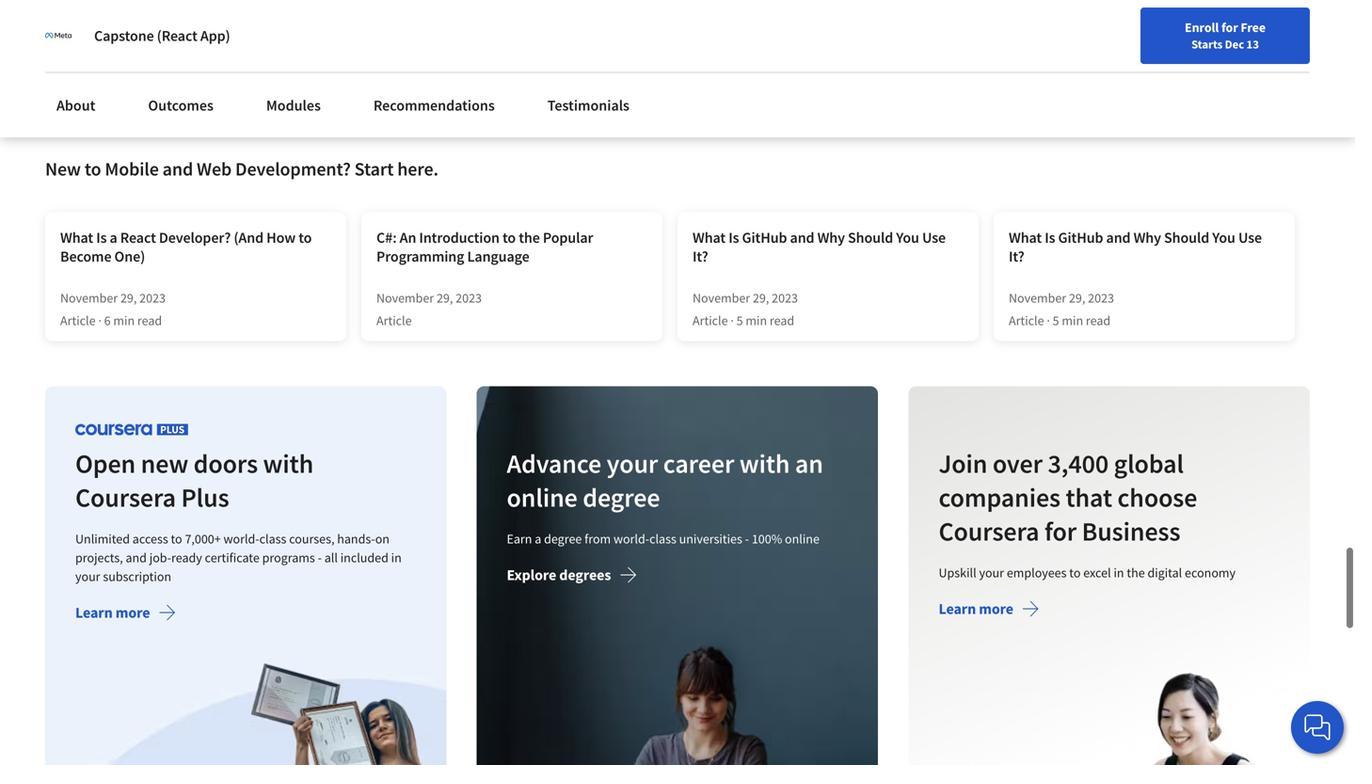 Task type: describe. For each thing, give the bounding box(es) containing it.
about link
[[45, 85, 107, 126]]

capstone
[[94, 26, 154, 45]]

2023 inside november 29, 2023 article
[[456, 289, 482, 306]]

0 horizontal spatial learn more
[[75, 603, 150, 622]]

chat with us image
[[1303, 713, 1333, 743]]

unlimited access to 7,000+ world-class courses, hands-on projects, and job-ready certificate programs - all included in your subscription
[[75, 530, 402, 585]]

2 what is github and why should you use it? from the left
[[1009, 228, 1263, 266]]

to right new
[[85, 157, 101, 181]]

0 horizontal spatial my
[[62, 58, 82, 77]]

programming
[[377, 247, 465, 266]]

new to mobile and web development? start here.
[[45, 157, 439, 181]]

companies
[[939, 481, 1061, 514]]

2 it? from the left
[[1009, 247, 1025, 266]]

own
[[271, 0, 298, 9]]

7,000+
[[185, 530, 221, 547]]

modules
[[266, 96, 321, 115]]

3 article from the left
[[693, 312, 728, 329]]

courses,
[[289, 530, 335, 547]]

3 is from the left
[[1045, 228, 1056, 247]]

allows
[[1093, 35, 1134, 54]]

programs
[[262, 549, 315, 566]]

upskill
[[939, 564, 977, 581]]

2 what from the left
[[693, 228, 726, 247]]

limits."
[[1034, 58, 1078, 77]]

your inside unlimited access to 7,000+ world-class courses, hands-on projects, and job-ready certificate programs - all included in your subscription
[[75, 568, 100, 585]]

min inside "november 29, 2023 article · 6 min read"
[[113, 312, 135, 329]]

it's
[[1092, 13, 1111, 31]]

2 min from the left
[[746, 312, 767, 329]]

explore degrees link
[[507, 566, 638, 589]]

3,400
[[1048, 447, 1109, 480]]

career
[[664, 447, 735, 480]]

1 horizontal spatial online
[[785, 530, 820, 547]]

universities
[[680, 530, 743, 547]]

capstone (react app)
[[94, 26, 230, 45]]

amazing
[[250, 13, 303, 31]]

for inside join over 3,400 global companies that choose coursera for business
[[1045, 515, 1077, 548]]

free
[[1241, 19, 1266, 36]]

1 5 from the left
[[737, 312, 743, 329]]

coursera inside open new doors with coursera plus
[[75, 481, 176, 514]]

6
[[104, 312, 111, 329]]

"learning isn't just about being better at your job: it's so much more than that. coursera allows me to learn without limits."
[[1034, 0, 1287, 77]]

1 horizontal spatial a
[[535, 530, 542, 547]]

2 should from the left
[[1165, 228, 1210, 247]]

article inside "november 29, 2023 article · 6 min read"
[[60, 312, 96, 329]]

29, inside november 29, 2023 article
[[437, 289, 453, 306]]

react
[[120, 228, 156, 247]]

2 5 from the left
[[1053, 312, 1060, 329]]

projects,
[[75, 549, 123, 566]]

2 read from the left
[[770, 312, 795, 329]]

to inside "to be able to take courses at my own pace and rhythm has been an amazing experience. i can learn whenever it fits my schedule and mood."
[[136, 0, 149, 9]]

2 november 29, 2023 article · 5 min read from the left
[[1009, 289, 1115, 329]]

become
[[60, 247, 112, 266]]

article inside november 29, 2023 article
[[377, 312, 412, 329]]

at for courses
[[233, 0, 246, 9]]

4 2023 from the left
[[1089, 289, 1115, 306]]

1 horizontal spatial learn more
[[939, 600, 1014, 618]]

to inside "learning isn't just about being better at your job: it's so much more than that. coursera allows me to learn without limits."
[[1160, 35, 1173, 54]]

c#: an introduction to the popular programming language
[[377, 228, 594, 266]]

november inside "november 29, 2023 article · 6 min read"
[[60, 289, 118, 306]]

with for doors
[[263, 447, 314, 480]]

mobile
[[105, 157, 159, 181]]

4 29, from the left
[[1070, 289, 1086, 306]]

november 29, 2023 article
[[377, 289, 482, 329]]

enroll
[[1185, 19, 1220, 36]]

"learning
[[1034, 0, 1095, 9]]

1 you from the left
[[897, 228, 920, 247]]

here.
[[398, 157, 439, 181]]

been
[[196, 13, 228, 31]]

an inside advance your career with an online degree
[[796, 447, 824, 480]]

modules link
[[255, 85, 332, 126]]

explore
[[507, 566, 557, 585]]

more for the 'learn more' link to the right
[[979, 600, 1014, 618]]

how
[[267, 228, 296, 247]]

to left excel
[[1070, 564, 1081, 581]]

coursera plus image
[[75, 424, 188, 435]]

new
[[45, 157, 81, 181]]

all
[[325, 549, 338, 566]]

4 november from the left
[[1009, 289, 1067, 306]]

fits
[[282, 35, 301, 54]]

starts
[[1192, 37, 1223, 52]]

from
[[585, 530, 611, 547]]

isn't
[[1098, 0, 1125, 9]]

better
[[1233, 0, 1271, 9]]

explore degrees
[[507, 566, 612, 585]]

to inside c#: an introduction to the popular programming language
[[503, 228, 516, 247]]

world- for 7,000+
[[224, 530, 260, 547]]

schedule
[[85, 58, 141, 77]]

business
[[1082, 515, 1181, 548]]

1 november 29, 2023 article · 5 min read from the left
[[693, 289, 798, 329]]

and inside unlimited access to 7,000+ world-class courses, hands-on projects, and job-ready certificate programs - all included in your subscription
[[126, 549, 147, 566]]

1 horizontal spatial in
[[1114, 564, 1125, 581]]

economy
[[1185, 564, 1236, 581]]

2 is from the left
[[729, 228, 740, 247]]

digital
[[1148, 564, 1183, 581]]

hands-
[[337, 530, 375, 547]]

to inside 'what is a react developer? (and how to become one)'
[[299, 228, 312, 247]]

open
[[75, 447, 136, 480]]

employees
[[1007, 564, 1067, 581]]

just
[[1128, 0, 1151, 9]]

1 should from the left
[[848, 228, 894, 247]]

join over 3,400 global companies that choose coursera for business
[[939, 447, 1198, 548]]

ready
[[171, 549, 202, 566]]

class for courses,
[[260, 530, 287, 547]]

world- for from
[[614, 530, 650, 547]]

1 horizontal spatial -
[[746, 530, 750, 547]]

one)
[[114, 247, 145, 266]]

4 article from the left
[[1009, 312, 1045, 329]]

subscription
[[103, 568, 171, 585]]

- inside unlimited access to 7,000+ world-class courses, hands-on projects, and job-ready certificate programs - all included in your subscription
[[318, 549, 322, 566]]

outcomes
[[148, 96, 214, 115]]

· inside "november 29, 2023 article · 6 min read"
[[98, 312, 102, 329]]

is inside 'what is a react developer? (and how to become one)'
[[96, 228, 107, 247]]

degrees
[[560, 566, 612, 585]]

start
[[355, 157, 394, 181]]

development?
[[235, 157, 351, 181]]

"to be able to take courses at my own pace and rhythm has been an amazing experience. i can learn whenever it fits my schedule and mood."
[[62, 0, 303, 77]]

take
[[152, 0, 179, 9]]

1 what is github and why should you use it? from the left
[[693, 228, 946, 266]]

3 29, from the left
[[753, 289, 770, 306]]

2 why from the left
[[1134, 228, 1162, 247]]

2023 inside "november 29, 2023 article · 6 min read"
[[140, 289, 166, 306]]

without
[[1211, 35, 1260, 54]]

earn
[[507, 530, 533, 547]]

online inside advance your career with an online degree
[[507, 481, 578, 514]]

november inside november 29, 2023 article
[[377, 289, 434, 306]]

developer?
[[159, 228, 231, 247]]

app)
[[200, 26, 230, 45]]

outcomes link
[[137, 85, 225, 126]]

1 vertical spatial degree
[[544, 530, 582, 547]]

on
[[375, 530, 390, 547]]

experience.
[[62, 35, 134, 54]]

more for the 'learn more' link to the left
[[116, 603, 150, 622]]

0 vertical spatial my
[[249, 0, 268, 9]]



Task type: vqa. For each thing, say whether or not it's contained in the screenshot.
Invest
no



Task type: locate. For each thing, give the bounding box(es) containing it.
2 with from the left
[[740, 447, 791, 480]]

for down 'that'
[[1045, 515, 1077, 548]]

you
[[897, 228, 920, 247], [1213, 228, 1236, 247]]

learn more link down subscription
[[75, 603, 176, 626]]

1 horizontal spatial an
[[796, 447, 824, 480]]

0 horizontal spatial for
[[1045, 515, 1077, 548]]

1 horizontal spatial should
[[1165, 228, 1210, 247]]

coursera down companies at the bottom of page
[[939, 515, 1040, 548]]

it?
[[693, 247, 709, 266], [1009, 247, 1025, 266]]

class inside unlimited access to 7,000+ world-class courses, hands-on projects, and job-ready certificate programs - all included in your subscription
[[260, 530, 287, 547]]

0 horizontal spatial what
[[60, 228, 93, 247]]

job-
[[149, 549, 171, 566]]

at inside "to be able to take courses at my own pace and rhythm has been an amazing experience. i can learn whenever it fits my schedule and mood."
[[233, 0, 246, 9]]

0 horizontal spatial at
[[233, 0, 246, 9]]

your inside "learning isn't just about being better at your job: it's so much more than that. coursera allows me to learn without limits."
[[1034, 13, 1062, 31]]

learn
[[939, 600, 976, 618], [75, 603, 113, 622]]

coursera inside join over 3,400 global companies that choose coursera for business
[[939, 515, 1040, 548]]

0 horizontal spatial min
[[113, 312, 135, 329]]

learn more link down the upskill
[[939, 600, 1040, 623]]

at for better
[[1274, 0, 1287, 9]]

1 vertical spatial for
[[1045, 515, 1077, 548]]

for up dec
[[1222, 19, 1239, 36]]

in right excel
[[1114, 564, 1125, 581]]

to inside unlimited access to 7,000+ world-class courses, hands-on projects, and job-ready certificate programs - all included in your subscription
[[171, 530, 182, 547]]

language
[[467, 247, 530, 266]]

introduction
[[419, 228, 500, 247]]

1 horizontal spatial more
[[979, 600, 1014, 618]]

degree left 'from'
[[544, 530, 582, 547]]

1 horizontal spatial for
[[1222, 19, 1239, 36]]

1 horizontal spatial with
[[740, 447, 791, 480]]

so
[[1114, 13, 1128, 31]]

learn for more
[[1176, 35, 1208, 54]]

recommendations link
[[362, 85, 506, 126]]

learn for the 'learn more' link to the right
[[939, 600, 976, 618]]

at
[[233, 0, 246, 9], [1274, 0, 1287, 9]]

with for career
[[740, 447, 791, 480]]

0 horizontal spatial learn
[[170, 35, 202, 54]]

more down employees
[[979, 600, 1014, 618]]

1 it? from the left
[[693, 247, 709, 266]]

2 article from the left
[[377, 312, 412, 329]]

for inside enroll for free starts dec 13
[[1222, 19, 1239, 36]]

your down "learning
[[1034, 13, 1062, 31]]

coursera image
[[23, 15, 142, 45]]

1 horizontal spatial what
[[693, 228, 726, 247]]

1 read from the left
[[137, 312, 162, 329]]

1 horizontal spatial you
[[1213, 228, 1236, 247]]

courses
[[182, 0, 230, 9]]

0 horizontal spatial online
[[507, 481, 578, 514]]

at inside "learning isn't just about being better at your job: it's so much more than that. coursera allows me to learn without limits."
[[1274, 0, 1287, 9]]

0 vertical spatial for
[[1222, 19, 1239, 36]]

enroll for free starts dec 13
[[1185, 19, 1266, 52]]

dec
[[1226, 37, 1245, 52]]

my up amazing
[[249, 0, 268, 9]]

november
[[60, 289, 118, 306], [377, 289, 434, 306], [693, 289, 751, 306], [1009, 289, 1067, 306]]

show notifications image
[[1137, 24, 1160, 46]]

global
[[1114, 447, 1184, 480]]

in right included
[[391, 549, 402, 566]]

class up programs
[[260, 530, 287, 547]]

1 horizontal spatial degree
[[583, 481, 661, 514]]

0 horizontal spatial ·
[[98, 312, 102, 329]]

pace
[[62, 13, 92, 31]]

recommendations
[[374, 96, 495, 115]]

1 vertical spatial my
[[62, 58, 82, 77]]

1 why from the left
[[818, 228, 845, 247]]

1 horizontal spatial use
[[1239, 228, 1263, 247]]

the
[[519, 228, 540, 247], [1127, 564, 1145, 581]]

be
[[87, 0, 103, 9]]

rhythm
[[122, 13, 168, 31]]

the inside c#: an introduction to the popular programming language
[[519, 228, 540, 247]]

1 horizontal spatial is
[[729, 228, 740, 247]]

1 what from the left
[[60, 228, 93, 247]]

world- up certificate
[[224, 530, 260, 547]]

your down projects,
[[75, 568, 100, 585]]

more inside "learning isn't just about being better at your job: it's so much more than that. coursera allows me to learn without limits."
[[1170, 13, 1203, 31]]

that.
[[1239, 13, 1268, 31]]

that
[[1066, 481, 1113, 514]]

1 vertical spatial -
[[318, 549, 322, 566]]

2 class from the left
[[650, 530, 677, 547]]

online
[[507, 481, 578, 514], [785, 530, 820, 547]]

1 29, from the left
[[120, 289, 137, 306]]

about
[[56, 96, 95, 115]]

2 use from the left
[[1239, 228, 1263, 247]]

being
[[1195, 0, 1230, 9]]

your inside advance your career with an online degree
[[607, 447, 659, 480]]

2 learn from the left
[[1176, 35, 1208, 54]]

online right 100%
[[785, 530, 820, 547]]

(and
[[234, 228, 264, 247]]

in inside unlimited access to 7,000+ world-class courses, hands-on projects, and job-ready certificate programs - all included in your subscription
[[391, 549, 402, 566]]

popular
[[543, 228, 594, 247]]

with inside open new doors with coursera plus
[[263, 447, 314, 480]]

0 horizontal spatial class
[[260, 530, 287, 547]]

degree inside advance your career with an online degree
[[583, 481, 661, 514]]

1 vertical spatial an
[[796, 447, 824, 480]]

1 horizontal spatial what is github and why should you use it?
[[1009, 228, 1263, 266]]

0 horizontal spatial world-
[[224, 530, 260, 547]]

a left react
[[110, 228, 117, 247]]

0 horizontal spatial with
[[263, 447, 314, 480]]

1 horizontal spatial class
[[650, 530, 677, 547]]

learn
[[170, 35, 202, 54], [1176, 35, 1208, 54]]

0 horizontal spatial an
[[231, 13, 247, 31]]

degree up 'from'
[[583, 481, 661, 514]]

what
[[60, 228, 93, 247], [693, 228, 726, 247], [1009, 228, 1042, 247]]

web
[[197, 157, 232, 181]]

with right doors
[[263, 447, 314, 480]]

0 horizontal spatial github
[[742, 228, 788, 247]]

job:
[[1065, 13, 1089, 31]]

excel
[[1084, 564, 1112, 581]]

learn for the 'learn more' link to the left
[[75, 603, 113, 622]]

more down subscription
[[116, 603, 150, 622]]

3 2023 from the left
[[772, 289, 798, 306]]

learn down the upskill
[[939, 600, 976, 618]]

1 vertical spatial a
[[535, 530, 542, 547]]

1 november from the left
[[60, 289, 118, 306]]

1 horizontal spatial why
[[1134, 228, 1162, 247]]

1 min from the left
[[113, 312, 135, 329]]

certificate
[[205, 549, 260, 566]]

why
[[818, 228, 845, 247], [1134, 228, 1162, 247]]

0 horizontal spatial more
[[116, 603, 150, 622]]

read inside "november 29, 2023 article · 6 min read"
[[137, 312, 162, 329]]

included
[[341, 549, 389, 566]]

read
[[137, 312, 162, 329], [770, 312, 795, 329], [1086, 312, 1111, 329]]

2 horizontal spatial read
[[1086, 312, 1111, 329]]

2 horizontal spatial more
[[1170, 13, 1203, 31]]

1 vertical spatial the
[[1127, 564, 1145, 581]]

learn for has
[[170, 35, 202, 54]]

2 2023 from the left
[[456, 289, 482, 306]]

0 horizontal spatial why
[[818, 228, 845, 247]]

1 horizontal spatial at
[[1274, 0, 1287, 9]]

plus
[[181, 481, 229, 514]]

upskill your employees to excel in the digital economy
[[939, 564, 1236, 581]]

0 horizontal spatial a
[[110, 228, 117, 247]]

1 horizontal spatial learn
[[1176, 35, 1208, 54]]

0 horizontal spatial is
[[96, 228, 107, 247]]

access
[[133, 530, 168, 547]]

2 at from the left
[[1274, 0, 1287, 9]]

1 vertical spatial coursera
[[75, 481, 176, 514]]

with inside advance your career with an online degree
[[740, 447, 791, 480]]

my down meta image
[[62, 58, 82, 77]]

to up ready
[[171, 530, 182, 547]]

learn down projects,
[[75, 603, 113, 622]]

5
[[737, 312, 743, 329], [1053, 312, 1060, 329]]

with right career
[[740, 447, 791, 480]]

what inside 'what is a react developer? (and how to become one)'
[[60, 228, 93, 247]]

over
[[993, 447, 1043, 480]]

coursera inside "learning isn't just about being better at your job: it's so much more than that. coursera allows me to learn without limits."
[[1034, 35, 1090, 54]]

0 horizontal spatial should
[[848, 228, 894, 247]]

class left universities
[[650, 530, 677, 547]]

world- right 'from'
[[614, 530, 650, 547]]

1 horizontal spatial november 29, 2023 article · 5 min read
[[1009, 289, 1115, 329]]

0 horizontal spatial it?
[[693, 247, 709, 266]]

1 github from the left
[[742, 228, 788, 247]]

advance your career with an online degree
[[507, 447, 824, 514]]

1 horizontal spatial learn
[[939, 600, 976, 618]]

0 horizontal spatial you
[[897, 228, 920, 247]]

0 horizontal spatial what is github and why should you use it?
[[693, 228, 946, 266]]

in
[[391, 549, 402, 566], [1114, 564, 1125, 581]]

a inside 'what is a react developer? (and how to become one)'
[[110, 228, 117, 247]]

degree
[[583, 481, 661, 514], [544, 530, 582, 547]]

coursera down open
[[75, 481, 176, 514]]

1 horizontal spatial github
[[1059, 228, 1104, 247]]

1 world- from the left
[[224, 530, 260, 547]]

1 2023 from the left
[[140, 289, 166, 306]]

your left career
[[607, 447, 659, 480]]

learn down than in the top of the page
[[1176, 35, 1208, 54]]

to up rhythm
[[136, 0, 149, 9]]

1 vertical spatial online
[[785, 530, 820, 547]]

the left digital
[[1127, 564, 1145, 581]]

more
[[1170, 13, 1203, 31], [979, 600, 1014, 618], [116, 603, 150, 622]]

an
[[400, 228, 416, 247]]

my
[[249, 0, 268, 9], [62, 58, 82, 77]]

to right how
[[299, 228, 312, 247]]

your right the upskill
[[980, 564, 1005, 581]]

more down about
[[1170, 13, 1203, 31]]

the left popular
[[519, 228, 540, 247]]

3 read from the left
[[1086, 312, 1111, 329]]

at right 'better'
[[1274, 0, 1287, 9]]

2 · from the left
[[731, 312, 734, 329]]

1 · from the left
[[98, 312, 102, 329]]

0 vertical spatial coursera
[[1034, 35, 1090, 54]]

"to
[[62, 0, 84, 9]]

world-
[[224, 530, 260, 547], [614, 530, 650, 547]]

2 you from the left
[[1213, 228, 1236, 247]]

2 world- from the left
[[614, 530, 650, 547]]

mood."
[[172, 58, 218, 77]]

3 november from the left
[[693, 289, 751, 306]]

1 horizontal spatial learn more link
[[939, 600, 1040, 623]]

an inside "to be able to take courses at my own pace and rhythm has been an amazing experience. i can learn whenever it fits my schedule and mood."
[[231, 13, 247, 31]]

0 horizontal spatial -
[[318, 549, 322, 566]]

0 vertical spatial -
[[746, 530, 750, 547]]

learn more down subscription
[[75, 603, 150, 622]]

0 horizontal spatial learn
[[75, 603, 113, 622]]

1 with from the left
[[263, 447, 314, 480]]

meta image
[[45, 23, 72, 49]]

learn inside "to be able to take courses at my own pace and rhythm has been an amazing experience. i can learn whenever it fits my schedule and mood."
[[170, 35, 202, 54]]

than
[[1206, 13, 1236, 31]]

advance
[[507, 447, 602, 480]]

1 horizontal spatial read
[[770, 312, 795, 329]]

learn down "has"
[[170, 35, 202, 54]]

can
[[144, 35, 167, 54]]

- left 100%
[[746, 530, 750, 547]]

2 horizontal spatial what
[[1009, 228, 1042, 247]]

2 vertical spatial coursera
[[939, 515, 1040, 548]]

doors
[[194, 447, 258, 480]]

c#:
[[377, 228, 397, 247]]

class for universities
[[650, 530, 677, 547]]

0 vertical spatial online
[[507, 481, 578, 514]]

0 vertical spatial the
[[519, 228, 540, 247]]

0 vertical spatial a
[[110, 228, 117, 247]]

1 horizontal spatial ·
[[731, 312, 734, 329]]

1 horizontal spatial my
[[249, 0, 268, 9]]

1 learn from the left
[[170, 35, 202, 54]]

0 horizontal spatial the
[[519, 228, 540, 247]]

2 github from the left
[[1059, 228, 1104, 247]]

0 horizontal spatial use
[[923, 228, 946, 247]]

what is a react developer? (and how to become one)
[[60, 228, 312, 266]]

100%
[[752, 530, 783, 547]]

3 what from the left
[[1009, 228, 1042, 247]]

0 horizontal spatial learn more link
[[75, 603, 176, 626]]

class
[[260, 530, 287, 547], [650, 530, 677, 547]]

1 horizontal spatial 5
[[1053, 312, 1060, 329]]

a right earn
[[535, 530, 542, 547]]

coursera up the "limits."" on the right top
[[1034, 35, 1090, 54]]

world- inside unlimited access to 7,000+ world-class courses, hands-on projects, and job-ready certificate programs - all included in your subscription
[[224, 530, 260, 547]]

2 horizontal spatial ·
[[1047, 312, 1051, 329]]

- left 'all'
[[318, 549, 322, 566]]

1 horizontal spatial it?
[[1009, 247, 1025, 266]]

1 horizontal spatial the
[[1127, 564, 1145, 581]]

earn a degree from world-class universities - 100% online
[[507, 530, 820, 547]]

2 horizontal spatial min
[[1062, 312, 1084, 329]]

at right courses
[[233, 0, 246, 9]]

learn inside "learning isn't just about being better at your job: it's so much more than that. coursera allows me to learn without limits."
[[1176, 35, 1208, 54]]

use
[[923, 228, 946, 247], [1239, 228, 1263, 247]]

0 horizontal spatial read
[[137, 312, 162, 329]]

has
[[171, 13, 193, 31]]

0 horizontal spatial 5
[[737, 312, 743, 329]]

to right me
[[1160, 35, 1173, 54]]

3 · from the left
[[1047, 312, 1051, 329]]

1 class from the left
[[260, 530, 287, 547]]

1 horizontal spatial min
[[746, 312, 767, 329]]

2 november from the left
[[377, 289, 434, 306]]

29, inside "november 29, 2023 article · 6 min read"
[[120, 289, 137, 306]]

menu item
[[996, 19, 1117, 80]]

november 29, 2023 article · 6 min read
[[60, 289, 166, 329]]

1 horizontal spatial world-
[[614, 530, 650, 547]]

me
[[1137, 35, 1157, 54]]

0 horizontal spatial in
[[391, 549, 402, 566]]

coursera
[[1034, 35, 1090, 54], [75, 481, 176, 514], [939, 515, 1040, 548]]

0 horizontal spatial november 29, 2023 article · 5 min read
[[693, 289, 798, 329]]

0 vertical spatial degree
[[583, 481, 661, 514]]

0 vertical spatial an
[[231, 13, 247, 31]]

much
[[1131, 13, 1167, 31]]

learn more down the upskill
[[939, 600, 1014, 618]]

to right introduction
[[503, 228, 516, 247]]

2 horizontal spatial is
[[1045, 228, 1056, 247]]

1 at from the left
[[233, 0, 246, 9]]

0 horizontal spatial degree
[[544, 530, 582, 547]]

1 is from the left
[[96, 228, 107, 247]]

open new doors with coursera plus
[[75, 447, 314, 514]]

1 use from the left
[[923, 228, 946, 247]]

learn more link
[[939, 600, 1040, 623], [75, 603, 176, 626]]

it
[[270, 35, 279, 54]]

online down advance
[[507, 481, 578, 514]]

2 29, from the left
[[437, 289, 453, 306]]

1 article from the left
[[60, 312, 96, 329]]

3 min from the left
[[1062, 312, 1084, 329]]

-
[[746, 530, 750, 547], [318, 549, 322, 566]]



